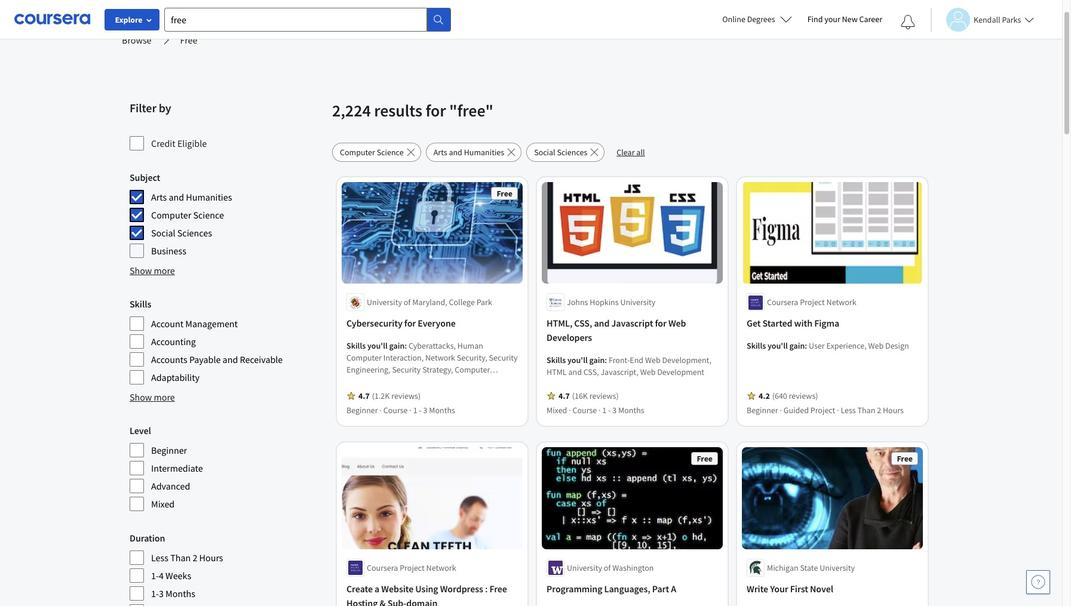 Task type: describe. For each thing, give the bounding box(es) containing it.
beginner · guided project · less than 2 hours
[[747, 405, 904, 416]]

web left "design"
[[869, 341, 884, 352]]

development,
[[662, 355, 712, 366]]

3 for and
[[613, 405, 617, 416]]

programming
[[547, 583, 603, 595]]

skills up html
[[547, 355, 566, 366]]

show more for adaptability
[[130, 391, 175, 403]]

show notifications image
[[901, 15, 916, 29]]

you'll for cybersecurity for everyone
[[368, 341, 388, 352]]

explore button
[[105, 9, 160, 30]]

mixed · course · 1 - 3 months
[[547, 405, 645, 416]]

everyone
[[418, 318, 456, 330]]

coursera for started
[[767, 297, 799, 308]]

explore
[[115, 14, 143, 25]]

developers
[[547, 332, 592, 344]]

create a website using wordpress : free hosting & sub-domain link
[[347, 582, 518, 607]]

javascript,
[[601, 367, 639, 378]]

front-end web development, html and css, javascript, web development
[[547, 355, 712, 378]]

1 horizontal spatial than
[[858, 405, 876, 416]]

- for and
[[608, 405, 611, 416]]

skills up engineering,
[[347, 341, 366, 352]]

of for for
[[404, 297, 411, 308]]

computer inside subject group
[[151, 209, 191, 221]]

0 vertical spatial management,
[[461, 377, 509, 388]]

write your first novel
[[747, 583, 834, 595]]

show more button for adaptability
[[130, 390, 175, 405]]

state
[[801, 563, 818, 574]]

your
[[771, 583, 789, 595]]

front-
[[609, 355, 630, 366]]

hosting
[[347, 598, 378, 607]]

social inside subject group
[[151, 227, 175, 239]]

(1.2k
[[372, 391, 390, 402]]

a
[[671, 583, 677, 595]]

accounting
[[151, 336, 196, 348]]

than inside duration group
[[170, 552, 191, 564]]

for inside "link"
[[405, 318, 416, 330]]

degrees
[[747, 14, 776, 25]]

cybersecurity for everyone link
[[347, 316, 518, 331]]

a
[[375, 583, 380, 595]]

and inside subject group
[[169, 191, 184, 203]]

1 vertical spatial security
[[392, 365, 421, 376]]

show more button for business
[[130, 264, 175, 278]]

university up 'javascript' on the right
[[621, 297, 656, 308]]

humanities inside button
[[464, 147, 505, 158]]

html, css, and javascript for web developers
[[547, 318, 686, 344]]

2 inside duration group
[[193, 552, 197, 564]]

clear
[[617, 147, 635, 158]]

accounts
[[151, 354, 187, 366]]

michigan state university
[[767, 563, 855, 574]]

: left user
[[805, 341, 808, 352]]

you'll for html, css, and javascript for web developers
[[568, 355, 588, 366]]

novel
[[810, 583, 834, 595]]

web right end
[[645, 355, 661, 366]]

2 horizontal spatial you'll
[[768, 341, 788, 352]]

coursera project network for with
[[767, 297, 857, 308]]

credit
[[151, 137, 176, 149]]

5 · from the left
[[780, 405, 782, 416]]

leadership
[[406, 377, 444, 388]]

arts inside button
[[434, 147, 447, 158]]

1 · from the left
[[380, 405, 382, 416]]

0 vertical spatial security,
[[457, 353, 488, 364]]

javascript
[[612, 318, 653, 330]]

languages,
[[605, 583, 651, 595]]

account
[[151, 318, 184, 330]]

coursera image
[[14, 10, 90, 29]]

web down end
[[641, 367, 656, 378]]

cyberattacks,
[[409, 341, 456, 352]]

computer inside button
[[340, 147, 375, 158]]

months for and
[[619, 405, 645, 416]]

development
[[658, 367, 705, 378]]

and down risk
[[347, 401, 360, 411]]

programming languages, part a link
[[547, 582, 718, 596]]

browse link
[[122, 33, 152, 47]]

account management
[[151, 318, 238, 330]]

months inside duration group
[[166, 588, 195, 600]]

online degrees
[[723, 14, 776, 25]]

university of washington
[[567, 563, 654, 574]]

new
[[842, 14, 858, 25]]

started
[[763, 318, 793, 330]]

and inside front-end web development, html and css, javascript, web development
[[569, 367, 582, 378]]

washington
[[613, 563, 654, 574]]

write your first novel link
[[747, 582, 919, 596]]

and inside the skills group
[[223, 354, 238, 366]]

1-3 months
[[151, 588, 195, 600]]

html,
[[547, 318, 573, 330]]

college
[[449, 297, 475, 308]]

1- for 4
[[151, 570, 159, 582]]

park
[[477, 297, 492, 308]]

&
[[380, 598, 386, 607]]

receivable
[[240, 354, 283, 366]]

using
[[416, 583, 438, 595]]

4.7 for html, css, and javascript for web developers
[[559, 391, 570, 402]]

get started with figma link
[[747, 316, 919, 331]]

hopkins
[[590, 297, 619, 308]]

write
[[747, 583, 769, 595]]

michigan
[[767, 563, 799, 574]]

accounts payable and receivable
[[151, 354, 283, 366]]

design
[[886, 341, 909, 352]]

strategy,
[[423, 365, 453, 376]]

engineering,
[[347, 365, 391, 376]]

4.2
[[759, 391, 770, 402]]

sub-
[[388, 598, 407, 607]]

get started with figma
[[747, 318, 840, 330]]

all
[[637, 147, 645, 158]]

maryland,
[[413, 297, 448, 308]]

skills group
[[130, 297, 325, 385]]

figma
[[815, 318, 840, 330]]

guided
[[784, 405, 809, 416]]

arts and humanities button
[[426, 143, 522, 162]]

show more for business
[[130, 265, 175, 277]]

software
[[412, 389, 444, 400]]

gain for html, css, and javascript for web developers
[[590, 355, 605, 366]]

mixed for mixed
[[151, 498, 175, 510]]

arts inside subject group
[[151, 191, 167, 203]]

4.7 for cybersecurity for everyone
[[359, 391, 370, 402]]

university up write your first novel link
[[820, 563, 855, 574]]

: up interaction,
[[405, 341, 407, 352]]

help center image
[[1032, 576, 1046, 590]]

with
[[795, 318, 813, 330]]

2 horizontal spatial security
[[489, 353, 518, 364]]

for inside html, css, and javascript for web developers
[[655, 318, 667, 330]]

johns
[[567, 297, 588, 308]]

computer science inside subject group
[[151, 209, 224, 221]]

wordpress
[[440, 583, 483, 595]]

level group
[[130, 424, 325, 512]]

part
[[653, 583, 669, 595]]

user
[[809, 341, 825, 352]]

network for figma
[[827, 297, 857, 308]]

project for create a website using wordpress : free hosting & sub-domain
[[400, 563, 425, 574]]

course for for
[[384, 405, 408, 416]]

clear all button
[[610, 143, 652, 162]]

css, inside front-end web development, html and css, javascript, web development
[[584, 367, 599, 378]]

johns hopkins university
[[567, 297, 656, 308]]

free inside create a website using wordpress : free hosting & sub-domain
[[490, 583, 507, 595]]

course for css,
[[573, 405, 597, 416]]

What do you want to learn? text field
[[164, 7, 427, 31]]

kendall
[[974, 14, 1001, 25]]

hours inside duration group
[[199, 552, 223, 564]]

skills inside group
[[130, 298, 151, 310]]

: inside create a website using wordpress : free hosting & sub-domain
[[485, 583, 488, 595]]

create
[[347, 583, 373, 595]]

duration group
[[130, 531, 325, 607]]

of for languages,
[[604, 563, 611, 574]]



Task type: locate. For each thing, give the bounding box(es) containing it.
3 reviews) from the left
[[789, 391, 819, 402]]

1 horizontal spatial arts
[[434, 147, 447, 158]]

gain left user
[[790, 341, 805, 352]]

1 horizontal spatial less
[[841, 405, 856, 416]]

sciences inside subject group
[[177, 227, 212, 239]]

0 vertical spatial humanities
[[464, 147, 505, 158]]

network for using
[[426, 563, 456, 574]]

1 down software
[[413, 405, 418, 416]]

1 more from the top
[[154, 265, 175, 277]]

1 vertical spatial 2
[[193, 552, 197, 564]]

your
[[825, 14, 841, 25]]

1 horizontal spatial mixed
[[547, 405, 567, 416]]

months
[[429, 405, 455, 416], [619, 405, 645, 416], [166, 588, 195, 600]]

security up strategy
[[489, 353, 518, 364]]

0 horizontal spatial social
[[151, 227, 175, 239]]

0 vertical spatial sciences
[[557, 147, 588, 158]]

1 horizontal spatial you'll
[[568, 355, 588, 366]]

0 horizontal spatial skills you'll gain :
[[347, 341, 409, 352]]

0 vertical spatial show
[[130, 265, 152, 277]]

1 course from the left
[[384, 405, 408, 416]]

find
[[808, 14, 823, 25]]

social sciences inside subject group
[[151, 227, 212, 239]]

1 vertical spatial security,
[[445, 389, 476, 400]]

humanities down eligible
[[186, 191, 232, 203]]

less up 4
[[151, 552, 169, 564]]

less inside duration group
[[151, 552, 169, 564]]

beginner inside level "group"
[[151, 445, 187, 457]]

0 horizontal spatial arts
[[151, 191, 167, 203]]

network up the 'using'
[[426, 563, 456, 574]]

network up get started with figma link in the bottom of the page
[[827, 297, 857, 308]]

2 horizontal spatial beginner
[[747, 405, 779, 416]]

by
[[159, 100, 171, 115]]

online
[[723, 14, 746, 25]]

2 show more from the top
[[130, 391, 175, 403]]

show for business
[[130, 265, 152, 277]]

2 · from the left
[[410, 405, 412, 416]]

skills you'll gain : for html,
[[547, 355, 609, 366]]

- down 4.7 (16k reviews)
[[608, 405, 611, 416]]

2 1- from the top
[[151, 588, 159, 600]]

you'll down developers
[[568, 355, 588, 366]]

domain
[[407, 598, 438, 607]]

more down business
[[154, 265, 175, 277]]

1 vertical spatial social sciences
[[151, 227, 212, 239]]

1 horizontal spatial 2
[[877, 405, 882, 416]]

show more down business
[[130, 265, 175, 277]]

and down '"free"'
[[449, 147, 463, 158]]

gain up interaction,
[[389, 341, 405, 352]]

show more button
[[130, 264, 175, 278], [130, 390, 175, 405]]

project up with
[[800, 297, 825, 308]]

beginner for beginner
[[151, 445, 187, 457]]

network up strategy,
[[426, 353, 455, 364]]

0 vertical spatial less
[[841, 405, 856, 416]]

:
[[405, 341, 407, 352], [805, 341, 808, 352], [605, 355, 607, 366], [485, 583, 488, 595]]

humanities down '"free"'
[[464, 147, 505, 158]]

online degrees button
[[713, 6, 802, 32]]

clear all
[[617, 147, 645, 158]]

0 horizontal spatial 2
[[193, 552, 197, 564]]

2,224 results for "free"
[[332, 100, 494, 121]]

skills up account
[[130, 298, 151, 310]]

computer science inside button
[[340, 147, 404, 158]]

and down strategy,
[[446, 377, 460, 388]]

payable
[[189, 354, 221, 366]]

more down adaptability
[[154, 391, 175, 403]]

1 horizontal spatial of
[[604, 563, 611, 574]]

2 course from the left
[[573, 405, 597, 416]]

-
[[419, 405, 422, 416], [608, 405, 611, 416]]

beginner
[[347, 405, 378, 416], [747, 405, 779, 416], [151, 445, 187, 457]]

0 vertical spatial network
[[827, 297, 857, 308]]

mixed inside level "group"
[[151, 498, 175, 510]]

1 vertical spatial science
[[193, 209, 224, 221]]

and right "payable"
[[223, 354, 238, 366]]

course down 4.7 (1.2k reviews)
[[384, 405, 408, 416]]

: right wordpress
[[485, 583, 488, 595]]

0 vertical spatial arts
[[434, 147, 447, 158]]

4.7 (16k reviews)
[[559, 391, 619, 402]]

credit eligible
[[151, 137, 207, 149]]

1 vertical spatial hours
[[199, 552, 223, 564]]

"free"
[[449, 100, 494, 121]]

1 vertical spatial show more button
[[130, 390, 175, 405]]

3
[[423, 405, 428, 416], [613, 405, 617, 416], [159, 588, 164, 600]]

1 horizontal spatial humanities
[[464, 147, 505, 158]]

4 · from the left
[[599, 405, 601, 416]]

1 vertical spatial humanities
[[186, 191, 232, 203]]

1 vertical spatial mixed
[[151, 498, 175, 510]]

first
[[791, 583, 809, 595]]

eligible
[[177, 137, 207, 149]]

html
[[547, 367, 567, 378]]

sciences inside button
[[557, 147, 588, 158]]

arts and humanities
[[434, 147, 505, 158], [151, 191, 232, 203]]

beginner · course · 1 - 3 months
[[347, 405, 455, 416]]

you'll down 'started'
[[768, 341, 788, 352]]

css, up developers
[[575, 318, 592, 330]]

and
[[449, 147, 463, 158], [169, 191, 184, 203], [594, 318, 610, 330], [223, 354, 238, 366], [569, 367, 582, 378], [446, 377, 460, 388], [347, 401, 360, 411]]

0 vertical spatial coursera
[[767, 297, 799, 308]]

1 vertical spatial 1-
[[151, 588, 159, 600]]

4.7 left (16k
[[559, 391, 570, 402]]

1- down 4
[[151, 588, 159, 600]]

0 horizontal spatial course
[[384, 405, 408, 416]]

course
[[384, 405, 408, 416], [573, 405, 597, 416]]

1 horizontal spatial for
[[426, 100, 446, 121]]

3 down 4.7 (16k reviews)
[[613, 405, 617, 416]]

1 vertical spatial css,
[[584, 367, 599, 378]]

1 vertical spatial show more
[[130, 391, 175, 403]]

university up programming
[[567, 563, 602, 574]]

0 vertical spatial project
[[800, 297, 825, 308]]

skills down get
[[747, 341, 766, 352]]

1 for and
[[603, 405, 607, 416]]

0 horizontal spatial sciences
[[177, 227, 212, 239]]

find your new career
[[808, 14, 883, 25]]

0 vertical spatial social
[[534, 147, 556, 158]]

0 horizontal spatial than
[[170, 552, 191, 564]]

human
[[458, 341, 483, 352]]

reviews) up the beginner · course · 1 - 3 months
[[392, 391, 421, 402]]

0 horizontal spatial for
[[405, 318, 416, 330]]

reviews) for everyone
[[392, 391, 421, 402]]

beginner down risk
[[347, 405, 378, 416]]

0 horizontal spatial arts and humanities
[[151, 191, 232, 203]]

security,
[[457, 353, 488, 364], [445, 389, 476, 400]]

1 show more from the top
[[130, 265, 175, 277]]

show down business
[[130, 265, 152, 277]]

1 vertical spatial sciences
[[177, 227, 212, 239]]

more for business
[[154, 265, 175, 277]]

of up programming languages, part a in the right of the page
[[604, 563, 611, 574]]

0 horizontal spatial of
[[404, 297, 411, 308]]

1 vertical spatial arts and humanities
[[151, 191, 232, 203]]

coursera up a on the left of the page
[[367, 563, 398, 574]]

for left '"free"'
[[426, 100, 446, 121]]

gain for cybersecurity for everyone
[[389, 341, 405, 352]]

1 vertical spatial network
[[426, 353, 455, 364]]

0 horizontal spatial security
[[347, 377, 375, 388]]

coursera up 'started'
[[767, 297, 799, 308]]

arts
[[434, 147, 447, 158], [151, 191, 167, 203]]

1 horizontal spatial management,
[[461, 377, 509, 388]]

show more down adaptability
[[130, 391, 175, 403]]

reviews)
[[392, 391, 421, 402], [590, 391, 619, 402], [789, 391, 819, 402]]

0 vertical spatial hours
[[883, 405, 904, 416]]

subject group
[[130, 170, 325, 259]]

1- for 3
[[151, 588, 159, 600]]

1 4.7 from the left
[[359, 391, 370, 402]]

and right html
[[569, 367, 582, 378]]

skills you'll gain : up html
[[547, 355, 609, 366]]

create a website using wordpress : free hosting & sub-domain
[[347, 583, 507, 607]]

cyberattacks, human computer interaction, network security, security engineering, security strategy, computer security models, leadership and management, risk management, software security, strategy and operations
[[347, 341, 518, 411]]

arts down 2,224 results for "free" in the top of the page
[[434, 147, 447, 158]]

0 horizontal spatial less
[[151, 552, 169, 564]]

0 vertical spatial more
[[154, 265, 175, 277]]

university of maryland, college park
[[367, 297, 492, 308]]

project for get started with figma
[[800, 297, 825, 308]]

3 · from the left
[[569, 405, 571, 416]]

mixed down 4.7 (16k reviews)
[[547, 405, 567, 416]]

2 more from the top
[[154, 391, 175, 403]]

social sciences button
[[527, 143, 605, 162]]

web inside html, css, and javascript for web developers
[[669, 318, 686, 330]]

0 horizontal spatial computer science
[[151, 209, 224, 221]]

arts and humanities inside subject group
[[151, 191, 232, 203]]

0 horizontal spatial reviews)
[[392, 391, 421, 402]]

security down interaction,
[[392, 365, 421, 376]]

0 horizontal spatial coursera project network
[[367, 563, 456, 574]]

2 - from the left
[[608, 405, 611, 416]]

end
[[630, 355, 644, 366]]

show more button down adaptability
[[130, 390, 175, 405]]

coursera project network up website
[[367, 563, 456, 574]]

months for everyone
[[429, 405, 455, 416]]

coursera for a
[[367, 563, 398, 574]]

1 horizontal spatial science
[[377, 147, 404, 158]]

0 horizontal spatial hours
[[199, 552, 223, 564]]

web
[[669, 318, 686, 330], [869, 341, 884, 352], [645, 355, 661, 366], [641, 367, 656, 378]]

science inside subject group
[[193, 209, 224, 221]]

3 down 4
[[159, 588, 164, 600]]

3 for everyone
[[423, 405, 428, 416]]

None search field
[[164, 7, 451, 31]]

1 horizontal spatial arts and humanities
[[434, 147, 505, 158]]

you'll down cybersecurity
[[368, 341, 388, 352]]

0 vertical spatial of
[[404, 297, 411, 308]]

1 vertical spatial than
[[170, 552, 191, 564]]

kendall parks
[[974, 14, 1022, 25]]

- down software
[[419, 405, 422, 416]]

2 vertical spatial security
[[347, 377, 375, 388]]

2 vertical spatial project
[[400, 563, 425, 574]]

arts down the subject
[[151, 191, 167, 203]]

(16k
[[572, 391, 588, 402]]

cybersecurity
[[347, 318, 403, 330]]

2 1 from the left
[[603, 405, 607, 416]]

browse
[[122, 34, 152, 46]]

1 vertical spatial project
[[811, 405, 836, 416]]

0 horizontal spatial humanities
[[186, 191, 232, 203]]

reviews) for with
[[789, 391, 819, 402]]

skills you'll gain : user experience, web design
[[747, 341, 909, 352]]

security, left strategy
[[445, 389, 476, 400]]

0 horizontal spatial management,
[[363, 389, 411, 400]]

network
[[827, 297, 857, 308], [426, 353, 455, 364], [426, 563, 456, 574]]

2 show from the top
[[130, 391, 152, 403]]

0 vertical spatial css,
[[575, 318, 592, 330]]

1 horizontal spatial 1
[[603, 405, 607, 416]]

1 vertical spatial of
[[604, 563, 611, 574]]

0 horizontal spatial months
[[166, 588, 195, 600]]

show more button down business
[[130, 264, 175, 278]]

show for adaptability
[[130, 391, 152, 403]]

and down hopkins
[[594, 318, 610, 330]]

project
[[800, 297, 825, 308], [811, 405, 836, 416], [400, 563, 425, 574]]

1 vertical spatial management,
[[363, 389, 411, 400]]

beginner down 4.2
[[747, 405, 779, 416]]

html, css, and javascript for web developers link
[[547, 316, 718, 345]]

0 vertical spatial coursera project network
[[767, 297, 857, 308]]

coursera project network up with
[[767, 297, 857, 308]]

2 horizontal spatial gain
[[790, 341, 805, 352]]

for left everyone
[[405, 318, 416, 330]]

more
[[154, 265, 175, 277], [154, 391, 175, 403]]

1 horizontal spatial security
[[392, 365, 421, 376]]

0 horizontal spatial gain
[[389, 341, 405, 352]]

than
[[858, 405, 876, 416], [170, 552, 191, 564]]

1 reviews) from the left
[[392, 391, 421, 402]]

computer science down 2,224
[[340, 147, 404, 158]]

1 vertical spatial skills you'll gain :
[[547, 355, 609, 366]]

strategy
[[477, 389, 506, 400]]

cybersecurity for everyone
[[347, 318, 456, 330]]

sciences left clear
[[557, 147, 588, 158]]

reviews) up mixed · course · 1 - 3 months
[[590, 391, 619, 402]]

2 horizontal spatial 3
[[613, 405, 617, 416]]

and inside html, css, and javascript for web developers
[[594, 318, 610, 330]]

you'll
[[368, 341, 388, 352], [768, 341, 788, 352], [568, 355, 588, 366]]

results
[[374, 100, 423, 121]]

arts and humanities down the subject
[[151, 191, 232, 203]]

1 for everyone
[[413, 405, 418, 416]]

months down software
[[429, 405, 455, 416]]

less
[[841, 405, 856, 416], [151, 552, 169, 564]]

humanities inside subject group
[[186, 191, 232, 203]]

coursera project network for website
[[367, 563, 456, 574]]

sciences up business
[[177, 227, 212, 239]]

css, inside html, css, and javascript for web developers
[[575, 318, 592, 330]]

0 horizontal spatial 1
[[413, 405, 418, 416]]

1 horizontal spatial course
[[573, 405, 597, 416]]

: left "front-"
[[605, 355, 607, 366]]

2,224
[[332, 100, 371, 121]]

- for everyone
[[419, 405, 422, 416]]

show up level
[[130, 391, 152, 403]]

get
[[747, 318, 761, 330]]

advanced
[[151, 481, 190, 492]]

1 show from the top
[[130, 265, 152, 277]]

1 horizontal spatial coursera
[[767, 297, 799, 308]]

coursera project network
[[767, 297, 857, 308], [367, 563, 456, 574]]

0 horizontal spatial social sciences
[[151, 227, 212, 239]]

4.2 (640 reviews)
[[759, 391, 819, 402]]

css, up 4.7 (16k reviews)
[[584, 367, 599, 378]]

security, down human
[[457, 353, 488, 364]]

(640
[[773, 391, 788, 402]]

course down 4.7 (16k reviews)
[[573, 405, 597, 416]]

3 inside duration group
[[159, 588, 164, 600]]

and inside button
[[449, 147, 463, 158]]

1 - from the left
[[419, 405, 422, 416]]

4.7 (1.2k reviews)
[[359, 391, 421, 402]]

0 vertical spatial show more
[[130, 265, 175, 277]]

6 · from the left
[[837, 405, 839, 416]]

0 vertical spatial social sciences
[[534, 147, 588, 158]]

reviews) for and
[[590, 391, 619, 402]]

1 vertical spatial computer science
[[151, 209, 224, 221]]

adaptability
[[151, 372, 200, 384]]

beginner for beginner · course · 1 - 3 months
[[347, 405, 378, 416]]

less than 2 hours
[[151, 552, 223, 564]]

management, up strategy
[[461, 377, 509, 388]]

more for adaptability
[[154, 391, 175, 403]]

2 show more button from the top
[[130, 390, 175, 405]]

duration
[[130, 533, 165, 544]]

0 horizontal spatial mixed
[[151, 498, 175, 510]]

1 horizontal spatial hours
[[883, 405, 904, 416]]

0 vertical spatial 1-
[[151, 570, 159, 582]]

1-4 weeks
[[151, 570, 191, 582]]

computer up engineering,
[[347, 353, 382, 364]]

project up the 'using'
[[400, 563, 425, 574]]

1 horizontal spatial 3
[[423, 405, 428, 416]]

of up cybersecurity for everyone
[[404, 297, 411, 308]]

mixed
[[547, 405, 567, 416], [151, 498, 175, 510]]

mixed down advanced
[[151, 498, 175, 510]]

website
[[382, 583, 414, 595]]

social sciences
[[534, 147, 588, 158], [151, 227, 212, 239]]

4.7 left (1.2k at the left of page
[[359, 391, 370, 402]]

web up development,
[[669, 318, 686, 330]]

computer down 2,224
[[340, 147, 375, 158]]

months down "weeks"
[[166, 588, 195, 600]]

social inside the social sciences button
[[534, 147, 556, 158]]

computer up business
[[151, 209, 191, 221]]

1 vertical spatial social
[[151, 227, 175, 239]]

1 1 from the left
[[413, 405, 418, 416]]

university up cybersecurity
[[367, 297, 402, 308]]

1 vertical spatial less
[[151, 552, 169, 564]]

1 horizontal spatial months
[[429, 405, 455, 416]]

science inside button
[[377, 147, 404, 158]]

skills you'll gain :
[[347, 341, 409, 352], [547, 355, 609, 366]]

1 down 4.7 (16k reviews)
[[603, 405, 607, 416]]

1- left "weeks"
[[151, 570, 159, 582]]

1 1- from the top
[[151, 570, 159, 582]]

career
[[860, 14, 883, 25]]

filter by
[[130, 100, 171, 115]]

0 vertical spatial security
[[489, 353, 518, 364]]

2 reviews) from the left
[[590, 391, 619, 402]]

0 horizontal spatial 4.7
[[359, 391, 370, 402]]

1 horizontal spatial reviews)
[[590, 391, 619, 402]]

1 horizontal spatial 4.7
[[559, 391, 570, 402]]

1 horizontal spatial skills you'll gain :
[[547, 355, 609, 366]]

computer science up business
[[151, 209, 224, 221]]

1 show more button from the top
[[130, 264, 175, 278]]

beginner for beginner · guided project · less than 2 hours
[[747, 405, 779, 416]]

arts and humanities inside button
[[434, 147, 505, 158]]

reviews) up guided
[[789, 391, 819, 402]]

0 vertical spatial skills you'll gain :
[[347, 341, 409, 352]]

network inside cyberattacks, human computer interaction, network security, security engineering, security strategy, computer security models, leadership and management, risk management, software security, strategy and operations
[[426, 353, 455, 364]]

skills you'll gain : for cybersecurity
[[347, 341, 409, 352]]

management, down models,
[[363, 389, 411, 400]]

for right 'javascript' on the right
[[655, 318, 667, 330]]

mixed for mixed · course · 1 - 3 months
[[547, 405, 567, 416]]

beginner up intermediate
[[151, 445, 187, 457]]

gain left "front-"
[[590, 355, 605, 366]]

computer down human
[[455, 365, 490, 376]]

and down the credit eligible
[[169, 191, 184, 203]]

business
[[151, 245, 186, 257]]

find your new career link
[[802, 12, 889, 27]]

0 horizontal spatial science
[[193, 209, 224, 221]]

skills you'll gain : down cybersecurity
[[347, 341, 409, 352]]

project right guided
[[811, 405, 836, 416]]

arts and humanities down '"free"'
[[434, 147, 505, 158]]

security up risk
[[347, 377, 375, 388]]

filter
[[130, 100, 156, 115]]

social sciences inside button
[[534, 147, 588, 158]]

2 4.7 from the left
[[559, 391, 570, 402]]

2 horizontal spatial months
[[619, 405, 645, 416]]

months down javascript,
[[619, 405, 645, 416]]

0 vertical spatial 2
[[877, 405, 882, 416]]



Task type: vqa. For each thing, say whether or not it's contained in the screenshot.
tab list in the top of the page
no



